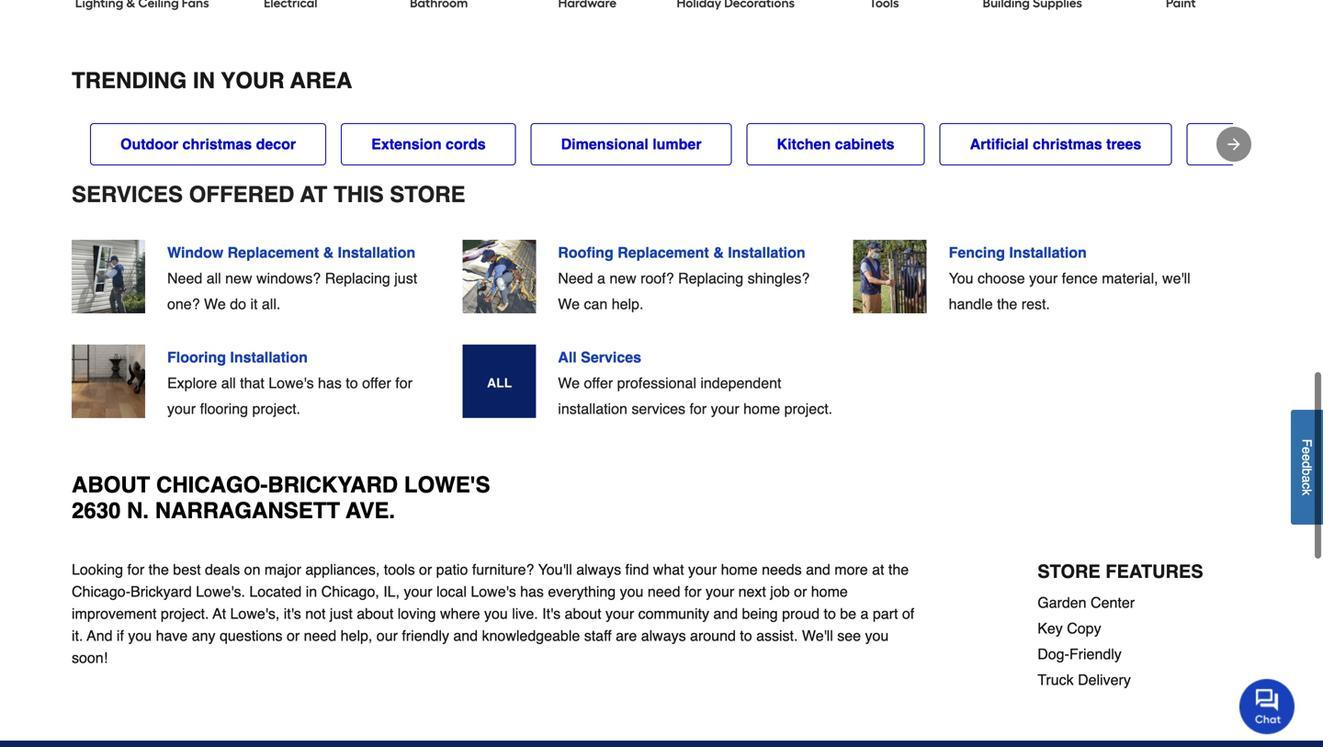 Task type: vqa. For each thing, say whether or not it's contained in the screenshot.
Kitchen
yes



Task type: describe. For each thing, give the bounding box(es) containing it.
at inside looking for the best deals on major appliances, tools or patio furniture? you'll always find what your home needs and more at the chicago-brickyard lowe's. located in chicago, il, your local lowe's has everything you need for your next job or home improvement project. at lowe's, it's not just about loving where you live. it's about your community and being proud to be a part of it. and if you have any questions or need help, our friendly and knowledgeable staff are always around to assist. we'll see you soon!
[[213, 605, 226, 622]]

1 horizontal spatial the
[[889, 561, 909, 578]]

chicago- inside looking for the best deals on major appliances, tools or patio furniture? you'll always find what your home needs and more at the chicago-brickyard lowe's. located in chicago, il, your local lowe's has everything you need for your next job or home improvement project. at lowe's, it's not just about loving where you live. it's about your community and being proud to be a part of it. and if you have any questions or need help, our friendly and knowledgeable staff are always around to assist. we'll see you soon!
[[72, 583, 131, 600]]

be
[[840, 605, 857, 622]]

more
[[835, 561, 868, 578]]

it's
[[284, 605, 301, 622]]

offer inside all services we offer professional independent installation services for your home project.
[[584, 375, 613, 392]]

proud
[[782, 605, 820, 622]]

we inside all services we offer professional independent installation services for your home project.
[[558, 375, 580, 392]]

you down find
[[620, 583, 644, 600]]

center
[[1091, 594, 1135, 611]]

fencing
[[949, 244, 1006, 261]]

2 horizontal spatial to
[[824, 605, 836, 622]]

2 e from the top
[[1300, 454, 1315, 461]]

flooring
[[200, 400, 248, 417]]

lowe's inside about chicago-brickyard lowe's 2630 n. narragansett ave.
[[404, 472, 490, 498]]

roofing replacement & installation link
[[558, 240, 825, 266]]

and
[[87, 627, 113, 644]]

not
[[305, 605, 326, 622]]

services
[[632, 400, 686, 417]]

project. inside all services we offer professional independent installation services for your home project.
[[785, 400, 833, 417]]

store features
[[1038, 561, 1204, 582]]

window replacement & installation need all new windows? replacing just one? we do it all.
[[167, 244, 417, 313]]

live.
[[512, 605, 538, 622]]

installation inside window replacement & installation need all new windows? replacing just one? we do it all.
[[338, 244, 416, 261]]

tools
[[384, 561, 415, 578]]

lights
[[1265, 136, 1304, 153]]

artificial christmas trees
[[970, 136, 1142, 153]]

what
[[653, 561, 684, 578]]

kitchen
[[777, 136, 831, 153]]

flooring
[[167, 349, 226, 366]]

project. inside flooring installation explore all that lowe's has to offer for your flooring project.
[[252, 400, 301, 417]]

you'll
[[538, 561, 572, 578]]

are
[[616, 627, 637, 644]]

1 vertical spatial home
[[721, 561, 758, 578]]

assist.
[[757, 627, 798, 644]]

local
[[437, 583, 467, 600]]

christmas for outdoor
[[182, 136, 252, 153]]

key
[[1038, 620, 1063, 637]]

for inside all services we offer professional independent installation services for your home project.
[[690, 400, 707, 417]]

questions
[[220, 627, 283, 644]]

of
[[903, 605, 915, 622]]

fencing installation link
[[949, 240, 1216, 266]]

home inside all services we offer professional independent installation services for your home project.
[[744, 400, 781, 417]]

major
[[265, 561, 301, 578]]

f
[[1300, 439, 1315, 447]]

on
[[244, 561, 261, 578]]

everything
[[548, 583, 616, 600]]

your up are
[[606, 605, 634, 622]]

choose
[[978, 270, 1025, 287]]

2 vertical spatial and
[[454, 627, 478, 644]]

your left next
[[706, 583, 735, 600]]

d
[[1300, 461, 1315, 468]]

copy
[[1067, 620, 1102, 637]]

material,
[[1102, 270, 1159, 287]]

installation inside the fencing installation you choose your fence material, we'll handle the rest.
[[1010, 244, 1087, 261]]

dimensional lumber
[[561, 136, 702, 153]]

looking for the best deals on major appliances, tools or patio furniture? you'll always find what your home needs and more at the chicago-brickyard lowe's. located in chicago, il, your local lowe's has everything you need for your next job or home improvement project. at lowe's, it's not just about loving where you live. it's about your community and being proud to be a part of it. and if you have any questions or need help, our friendly and knowledgeable staff are always around to assist. we'll see you soon!
[[72, 561, 915, 666]]

our
[[377, 627, 398, 644]]

chicago,
[[321, 583, 379, 600]]

replacement for roof?
[[618, 244, 709, 261]]

lowe's,
[[230, 605, 280, 622]]

trees
[[1107, 136, 1142, 153]]

if
[[117, 627, 124, 644]]

it's
[[542, 605, 561, 622]]

installation inside roofing replacement & installation need a new roof? replacing shingles? we can help.
[[728, 244, 806, 261]]

chicago- inside about chicago-brickyard lowe's 2630 n. narragansett ave.
[[156, 472, 268, 498]]

garden center key copy dog-friendly truck delivery
[[1038, 594, 1135, 688]]

part
[[873, 605, 898, 622]]

brickyard inside looking for the best deals on major appliances, tools or patio furniture? you'll always find what your home needs and more at the chicago-brickyard lowe's. located in chicago, il, your local lowe's has everything you need for your next job or home improvement project. at lowe's, it's not just about loving where you live. it's about your community and being proud to be a part of it. and if you have any questions or need help, our friendly and knowledgeable staff are always around to assist. we'll see you soon!
[[131, 583, 192, 600]]

deals
[[205, 561, 240, 578]]

lumber
[[653, 136, 702, 153]]

it
[[250, 296, 258, 313]]

have
[[156, 627, 188, 644]]

trending
[[72, 68, 187, 93]]

furniture?
[[472, 561, 534, 578]]

a for b
[[1300, 475, 1315, 483]]

find
[[626, 561, 649, 578]]

in
[[306, 583, 317, 600]]

0 horizontal spatial need
[[304, 627, 337, 644]]

c
[[1300, 483, 1315, 489]]

outdoor christmas decor link
[[90, 123, 326, 165]]

arrow right image
[[1225, 135, 1244, 154]]

where
[[440, 605, 480, 622]]

friendly
[[1070, 646, 1122, 663]]

all services image
[[463, 345, 536, 418]]

about
[[72, 472, 150, 498]]

1 horizontal spatial always
[[641, 627, 686, 644]]

fence
[[1062, 270, 1098, 287]]

services offered at this store
[[72, 182, 466, 207]]

store
[[390, 182, 466, 207]]

truck
[[1038, 671, 1074, 688]]

f e e d b a c k button
[[1291, 410, 1324, 525]]

decor
[[256, 136, 296, 153]]

christmas for artificial
[[1033, 136, 1103, 153]]

to inside flooring installation explore all that lowe's has to offer for your flooring project.
[[346, 375, 358, 392]]

n.
[[127, 498, 149, 523]]

garden
[[1038, 594, 1087, 611]]

you
[[949, 270, 974, 287]]

job
[[771, 583, 790, 600]]

vanity
[[1217, 136, 1261, 153]]

all
[[558, 349, 577, 366]]

has inside flooring installation explore all that lowe's has to offer for your flooring project.
[[318, 375, 342, 392]]

vanity lights link
[[1187, 123, 1324, 165]]



Task type: locate. For each thing, give the bounding box(es) containing it.
1 horizontal spatial need
[[648, 583, 681, 600]]

a up can
[[597, 270, 606, 287]]

we down "all"
[[558, 375, 580, 392]]

home down independent
[[744, 400, 781, 417]]

new
[[225, 270, 252, 287], [610, 270, 637, 287]]

1 about from the left
[[357, 605, 394, 622]]

professional
[[617, 375, 697, 392]]

1 vertical spatial all
[[221, 375, 236, 392]]

that
[[240, 375, 265, 392]]

1 vertical spatial just
[[330, 605, 353, 622]]

e up d
[[1300, 447, 1315, 454]]

replacing down roofing replacement & installation link
[[678, 270, 744, 287]]

installation up that
[[230, 349, 308, 366]]

about chicago-brickyard lowe's 2630 n. narragansett ave.
[[72, 472, 490, 523]]

offer up installation at the bottom left
[[584, 375, 613, 392]]

1 vertical spatial chicago-
[[72, 583, 131, 600]]

2 new from the left
[[610, 270, 637, 287]]

lowe's down furniture?
[[471, 583, 516, 600]]

1 vertical spatial brickyard
[[131, 583, 192, 600]]

replacing
[[325, 270, 390, 287], [678, 270, 744, 287]]

1 replacing from the left
[[325, 270, 390, 287]]

need down what
[[648, 583, 681, 600]]

or right tools
[[419, 561, 432, 578]]

1 horizontal spatial a
[[861, 605, 869, 622]]

window replacement & installation link
[[167, 240, 434, 266]]

2 christmas from the left
[[1033, 136, 1103, 153]]

& for windows?
[[323, 244, 334, 261]]

1 horizontal spatial just
[[395, 270, 417, 287]]

1 horizontal spatial offer
[[584, 375, 613, 392]]

& inside window replacement & installation need all new windows? replacing just one? we do it all.
[[323, 244, 334, 261]]

window
[[167, 244, 224, 261]]

1 horizontal spatial &
[[713, 244, 724, 261]]

chat invite button image
[[1240, 678, 1296, 734]]

1 horizontal spatial christmas
[[1033, 136, 1103, 153]]

trending in your area
[[72, 68, 352, 93]]

to down being
[[740, 627, 752, 644]]

0 horizontal spatial has
[[318, 375, 342, 392]]

all down window
[[207, 270, 221, 287]]

need down roofing
[[558, 270, 593, 287]]

1 horizontal spatial or
[[419, 561, 432, 578]]

need for need a new roof? replacing shingles? we can help.
[[558, 270, 593, 287]]

all.
[[262, 296, 281, 313]]

rest.
[[1022, 296, 1051, 313]]

lowe's down the "flooring installation" link
[[269, 375, 314, 392]]

brickyard down best
[[131, 583, 192, 600]]

a inside f e e d b a c k button
[[1300, 475, 1315, 483]]

your inside all services we offer professional independent installation services for your home project.
[[711, 400, 740, 417]]

independent
[[701, 375, 782, 392]]

appliances,
[[306, 561, 380, 578]]

& for roof?
[[713, 244, 724, 261]]

installation
[[558, 400, 628, 417]]

2 horizontal spatial project.
[[785, 400, 833, 417]]

0 vertical spatial and
[[806, 561, 831, 578]]

installation down this
[[338, 244, 416, 261]]

offered
[[189, 182, 294, 207]]

installation up fence
[[1010, 244, 1087, 261]]

e up the b
[[1300, 454, 1315, 461]]

replacement for windows?
[[228, 244, 319, 261]]

0 vertical spatial always
[[577, 561, 621, 578]]

kitchen cabinets
[[777, 136, 895, 153]]

a right be
[[861, 605, 869, 622]]

1 vertical spatial a
[[1300, 475, 1315, 483]]

1 horizontal spatial has
[[520, 583, 544, 600]]

0 vertical spatial home
[[744, 400, 781, 417]]

replacement
[[228, 244, 319, 261], [618, 244, 709, 261]]

one?
[[167, 296, 200, 313]]

vanity lights
[[1217, 136, 1304, 153]]

1 horizontal spatial replacing
[[678, 270, 744, 287]]

f e e d b a c k
[[1300, 439, 1315, 496]]

outdoor
[[120, 136, 178, 153]]

0 horizontal spatial need
[[167, 270, 202, 287]]

home up be
[[811, 583, 848, 600]]

1 horizontal spatial new
[[610, 270, 637, 287]]

roofing replacement & installation image
[[463, 240, 536, 313]]

roofing
[[558, 244, 614, 261]]

about
[[357, 605, 394, 622], [565, 605, 602, 622]]

fencing installation image
[[854, 240, 927, 313]]

brickyard inside about chicago-brickyard lowe's 2630 n. narragansett ave.
[[268, 472, 398, 498]]

around
[[690, 627, 736, 644]]

your inside flooring installation explore all that lowe's has to offer for your flooring project.
[[167, 400, 196, 417]]

best
[[173, 561, 201, 578]]

new up help. at the left top of the page
[[610, 270, 637, 287]]

replacing for roof?
[[678, 270, 744, 287]]

just inside looking for the best deals on major appliances, tools or patio furniture? you'll always find what your home needs and more at the chicago-brickyard lowe's. located in chicago, il, your local lowe's has everything you need for your next job or home improvement project. at lowe's, it's not just about loving where you live. it's about your community and being proud to be a part of it. and if you have any questions or need help, our friendly and knowledgeable staff are always around to assist. we'll see you soon!
[[330, 605, 353, 622]]

chicago- up the narragansett
[[156, 472, 268, 498]]

the right at
[[889, 561, 909, 578]]

1 horizontal spatial to
[[740, 627, 752, 644]]

your up rest.
[[1030, 270, 1058, 287]]

features
[[1106, 561, 1204, 582]]

1 horizontal spatial need
[[558, 270, 593, 287]]

and down where
[[454, 627, 478, 644]]

need inside roofing replacement & installation need a new roof? replacing shingles? we can help.
[[558, 270, 593, 287]]

at left this
[[300, 182, 328, 207]]

& inside roofing replacement & installation need a new roof? replacing shingles? we can help.
[[713, 244, 724, 261]]

services right "all"
[[581, 349, 642, 366]]

1 vertical spatial or
[[794, 583, 807, 600]]

1 horizontal spatial about
[[565, 605, 602, 622]]

services inside all services we offer professional independent installation services for your home project.
[[581, 349, 642, 366]]

staff
[[584, 627, 612, 644]]

all
[[207, 270, 221, 287], [221, 375, 236, 392]]

2 vertical spatial lowe's
[[471, 583, 516, 600]]

about up our
[[357, 605, 394, 622]]

2 about from the left
[[565, 605, 602, 622]]

2 horizontal spatial and
[[806, 561, 831, 578]]

shingles?
[[748, 270, 810, 287]]

replacement up windows?
[[228, 244, 319, 261]]

lowe's
[[269, 375, 314, 392], [404, 472, 490, 498], [471, 583, 516, 600]]

your inside the fencing installation you choose your fence material, we'll handle the rest.
[[1030, 270, 1058, 287]]

we left do
[[204, 296, 226, 313]]

1 horizontal spatial replacement
[[618, 244, 709, 261]]

1 horizontal spatial chicago-
[[156, 472, 268, 498]]

0 vertical spatial brickyard
[[268, 472, 398, 498]]

has down the "flooring installation" link
[[318, 375, 342, 392]]

fencing installation you choose your fence material, we'll handle the rest.
[[949, 244, 1191, 313]]

1 new from the left
[[225, 270, 252, 287]]

you down part
[[865, 627, 889, 644]]

0 vertical spatial has
[[318, 375, 342, 392]]

k
[[1300, 489, 1315, 496]]

0 horizontal spatial to
[[346, 375, 358, 392]]

replacing down window replacement & installation link
[[325, 270, 390, 287]]

replacing for windows?
[[325, 270, 390, 287]]

has up live. on the left of the page
[[520, 583, 544, 600]]

always down community
[[641, 627, 686, 644]]

all inside flooring installation explore all that lowe's has to offer for your flooring project.
[[221, 375, 236, 392]]

1 vertical spatial has
[[520, 583, 544, 600]]

extension cords
[[371, 136, 486, 153]]

1 e from the top
[[1300, 447, 1315, 454]]

or right job
[[794, 583, 807, 600]]

replacement up roof? on the top
[[618, 244, 709, 261]]

your up the loving
[[404, 583, 433, 600]]

1 horizontal spatial and
[[714, 605, 738, 622]]

installation inside flooring installation explore all that lowe's has to offer for your flooring project.
[[230, 349, 308, 366]]

need
[[167, 270, 202, 287], [558, 270, 593, 287]]

home up next
[[721, 561, 758, 578]]

to left be
[[824, 605, 836, 622]]

you right "if"
[[128, 627, 152, 644]]

christmas up offered
[[182, 136, 252, 153]]

replacement inside window replacement & installation need all new windows? replacing just one? we do it all.
[[228, 244, 319, 261]]

2 horizontal spatial or
[[794, 583, 807, 600]]

0 horizontal spatial &
[[323, 244, 334, 261]]

flooring installation explore all that lowe's has to offer for your flooring project.
[[167, 349, 413, 417]]

to down the "flooring installation" link
[[346, 375, 358, 392]]

can
[[584, 296, 608, 313]]

2 vertical spatial a
[[861, 605, 869, 622]]

lowe's up patio
[[404, 472, 490, 498]]

area
[[290, 68, 352, 93]]

a inside looking for the best deals on major appliances, tools or patio furniture? you'll always find what your home needs and more at the chicago-brickyard lowe's. located in chicago, il, your local lowe's has everything you need for your next job or home improvement project. at lowe's, it's not just about loving where you live. it's about your community and being proud to be a part of it. and if you have any questions or need help, our friendly and knowledgeable staff are always around to assist. we'll see you soon!
[[861, 605, 869, 622]]

the left best
[[149, 561, 169, 578]]

0 vertical spatial services
[[72, 182, 183, 207]]

roofing replacement & installation need a new roof? replacing shingles? we can help.
[[558, 244, 810, 313]]

flooring installation image
[[72, 345, 145, 418]]

0 vertical spatial at
[[300, 182, 328, 207]]

1 horizontal spatial brickyard
[[268, 472, 398, 498]]

0 vertical spatial chicago-
[[156, 472, 268, 498]]

new inside roofing replacement & installation need a new roof? replacing shingles? we can help.
[[610, 270, 637, 287]]

a up the k
[[1300, 475, 1315, 483]]

installation up "shingles?"
[[728, 244, 806, 261]]

located
[[249, 583, 302, 600]]

all services link
[[558, 345, 825, 370]]

always up everything
[[577, 561, 621, 578]]

need down not
[[304, 627, 337, 644]]

0 horizontal spatial or
[[287, 627, 300, 644]]

offer inside flooring installation explore all that lowe's has to offer for your flooring project.
[[362, 375, 391, 392]]

you
[[620, 583, 644, 600], [484, 605, 508, 622], [128, 627, 152, 644], [865, 627, 889, 644]]

you left live. on the left of the page
[[484, 605, 508, 622]]

soon!
[[72, 649, 108, 666]]

project. inside looking for the best deals on major appliances, tools or patio furniture? you'll always find what your home needs and more at the chicago-brickyard lowe's. located in chicago, il, your local lowe's has everything you need for your next job or home improvement project. at lowe's, it's not just about loving where you live. it's about your community and being proud to be a part of it. and if you have any questions or need help, our friendly and knowledgeable staff are always around to assist. we'll see you soon!
[[161, 605, 209, 622]]

0 vertical spatial a
[[597, 270, 606, 287]]

just inside window replacement & installation need all new windows? replacing just one? we do it all.
[[395, 270, 417, 287]]

1 vertical spatial to
[[824, 605, 836, 622]]

0 horizontal spatial about
[[357, 605, 394, 622]]

cabinets
[[835, 136, 895, 153]]

has inside looking for the best deals on major appliances, tools or patio furniture? you'll always find what your home needs and more at the chicago-brickyard lowe's. located in chicago, il, your local lowe's has everything you need for your next job or home improvement project. at lowe's, it's not just about loving where you live. it's about your community and being proud to be a part of it. and if you have any questions or need help, our friendly and knowledgeable staff are always around to assist. we'll see you soon!
[[520, 583, 544, 600]]

0 vertical spatial just
[[395, 270, 417, 287]]

we inside roofing replacement & installation need a new roof? replacing shingles? we can help.
[[558, 296, 580, 313]]

1 vertical spatial at
[[213, 605, 226, 622]]

store
[[1038, 561, 1101, 582]]

0 horizontal spatial and
[[454, 627, 478, 644]]

0 vertical spatial lowe's
[[269, 375, 314, 392]]

0 horizontal spatial christmas
[[182, 136, 252, 153]]

offer down the "flooring installation" link
[[362, 375, 391, 392]]

this
[[334, 182, 384, 207]]

window replacement & installation image
[[72, 240, 145, 313]]

1 offer from the left
[[362, 375, 391, 392]]

we'll
[[1163, 270, 1191, 287]]

at
[[872, 561, 885, 578]]

a
[[597, 270, 606, 287], [1300, 475, 1315, 483], [861, 605, 869, 622]]

your
[[221, 68, 285, 93]]

the inside the fencing installation you choose your fence material, we'll handle the rest.
[[997, 296, 1018, 313]]

0 vertical spatial to
[[346, 375, 358, 392]]

0 horizontal spatial project.
[[161, 605, 209, 622]]

2 horizontal spatial a
[[1300, 475, 1315, 483]]

1 horizontal spatial at
[[300, 182, 328, 207]]

1 christmas from the left
[[182, 136, 252, 153]]

and left the more
[[806, 561, 831, 578]]

do
[[230, 296, 246, 313]]

new for roof?
[[610, 270, 637, 287]]

your right what
[[688, 561, 717, 578]]

it.
[[72, 627, 83, 644]]

delivery
[[1078, 671, 1131, 688]]

new inside window replacement & installation need all new windows? replacing just one? we do it all.
[[225, 270, 252, 287]]

2 need from the left
[[558, 270, 593, 287]]

patio
[[436, 561, 468, 578]]

all left that
[[221, 375, 236, 392]]

0 horizontal spatial replacement
[[228, 244, 319, 261]]

0 horizontal spatial chicago-
[[72, 583, 131, 600]]

1 need from the left
[[167, 270, 202, 287]]

dimensional
[[561, 136, 649, 153]]

0 horizontal spatial services
[[72, 182, 183, 207]]

handle
[[949, 296, 993, 313]]

christmas left trees
[[1033, 136, 1103, 153]]

b
[[1300, 468, 1315, 476]]

2 offer from the left
[[584, 375, 613, 392]]

0 horizontal spatial just
[[330, 605, 353, 622]]

explore
[[167, 375, 217, 392]]

services down outdoor
[[72, 182, 183, 207]]

0 horizontal spatial at
[[213, 605, 226, 622]]

a for need
[[597, 270, 606, 287]]

0 vertical spatial need
[[648, 583, 681, 600]]

for
[[395, 375, 413, 392], [690, 400, 707, 417], [127, 561, 144, 578], [685, 583, 702, 600]]

1 vertical spatial services
[[581, 349, 642, 366]]

1 vertical spatial and
[[714, 605, 738, 622]]

see
[[838, 627, 861, 644]]

2 vertical spatial home
[[811, 583, 848, 600]]

your down explore
[[167, 400, 196, 417]]

just
[[395, 270, 417, 287], [330, 605, 353, 622]]

0 horizontal spatial replacing
[[325, 270, 390, 287]]

0 horizontal spatial new
[[225, 270, 252, 287]]

2 & from the left
[[713, 244, 724, 261]]

new up do
[[225, 270, 252, 287]]

2 horizontal spatial the
[[997, 296, 1018, 313]]

lowe's inside looking for the best deals on major appliances, tools or patio furniture? you'll always find what your home needs and more at the chicago-brickyard lowe's. located in chicago, il, your local lowe's has everything you need for your next job or home improvement project. at lowe's, it's not just about loving where you live. it's about your community and being proud to be a part of it. and if you have any questions or need help, our friendly and knowledgeable staff are always around to assist. we'll see you soon!
[[471, 583, 516, 600]]

1 replacement from the left
[[228, 244, 319, 261]]

1 horizontal spatial services
[[581, 349, 642, 366]]

your down independent
[[711, 400, 740, 417]]

at down lowe's.
[[213, 605, 226, 622]]

replacement inside roofing replacement & installation need a new roof? replacing shingles? we can help.
[[618, 244, 709, 261]]

we left can
[[558, 296, 580, 313]]

any
[[192, 627, 216, 644]]

2 replacement from the left
[[618, 244, 709, 261]]

2 replacing from the left
[[678, 270, 744, 287]]

0 horizontal spatial brickyard
[[131, 583, 192, 600]]

and up the around
[[714, 605, 738, 622]]

need for need all new windows? replacing just one? we do it all.
[[167, 270, 202, 287]]

all inside window replacement & installation need all new windows? replacing just one? we do it all.
[[207, 270, 221, 287]]

chicago- down looking
[[72, 583, 131, 600]]

or down it's
[[287, 627, 300, 644]]

0 vertical spatial all
[[207, 270, 221, 287]]

cords
[[446, 136, 486, 153]]

0 horizontal spatial the
[[149, 561, 169, 578]]

artificial christmas trees link
[[940, 123, 1172, 165]]

2 vertical spatial to
[[740, 627, 752, 644]]

0 horizontal spatial offer
[[362, 375, 391, 392]]

new for windows?
[[225, 270, 252, 287]]

1 & from the left
[[323, 244, 334, 261]]

1 vertical spatial need
[[304, 627, 337, 644]]

about down everything
[[565, 605, 602, 622]]

e
[[1300, 447, 1315, 454], [1300, 454, 1315, 461]]

0 vertical spatial or
[[419, 561, 432, 578]]

we inside window replacement & installation need all new windows? replacing just one? we do it all.
[[204, 296, 226, 313]]

home
[[744, 400, 781, 417], [721, 561, 758, 578], [811, 583, 848, 600]]

lowe's inside flooring installation explore all that lowe's has to offer for your flooring project.
[[269, 375, 314, 392]]

need inside window replacement & installation need all new windows? replacing just one? we do it all.
[[167, 270, 202, 287]]

the down choose on the top of page
[[997, 296, 1018, 313]]

extension
[[371, 136, 442, 153]]

1 vertical spatial lowe's
[[404, 472, 490, 498]]

for inside flooring installation explore all that lowe's has to offer for your flooring project.
[[395, 375, 413, 392]]

at
[[300, 182, 328, 207], [213, 605, 226, 622]]

just down chicago,
[[330, 605, 353, 622]]

just down store
[[395, 270, 417, 287]]

replacing inside roofing replacement & installation need a new roof? replacing shingles? we can help.
[[678, 270, 744, 287]]

0 horizontal spatial always
[[577, 561, 621, 578]]

2 vertical spatial or
[[287, 627, 300, 644]]

1 vertical spatial always
[[641, 627, 686, 644]]

brickyard up ave.
[[268, 472, 398, 498]]

need up one?
[[167, 270, 202, 287]]

brickyard
[[268, 472, 398, 498], [131, 583, 192, 600]]

1 horizontal spatial project.
[[252, 400, 301, 417]]

offer
[[362, 375, 391, 392], [584, 375, 613, 392]]

artificial
[[970, 136, 1029, 153]]

windows?
[[256, 270, 321, 287]]

0 horizontal spatial a
[[597, 270, 606, 287]]

dog-
[[1038, 646, 1070, 663]]

replacing inside window replacement & installation need all new windows? replacing just one? we do it all.
[[325, 270, 390, 287]]

a inside roofing replacement & installation need a new roof? replacing shingles? we can help.
[[597, 270, 606, 287]]



